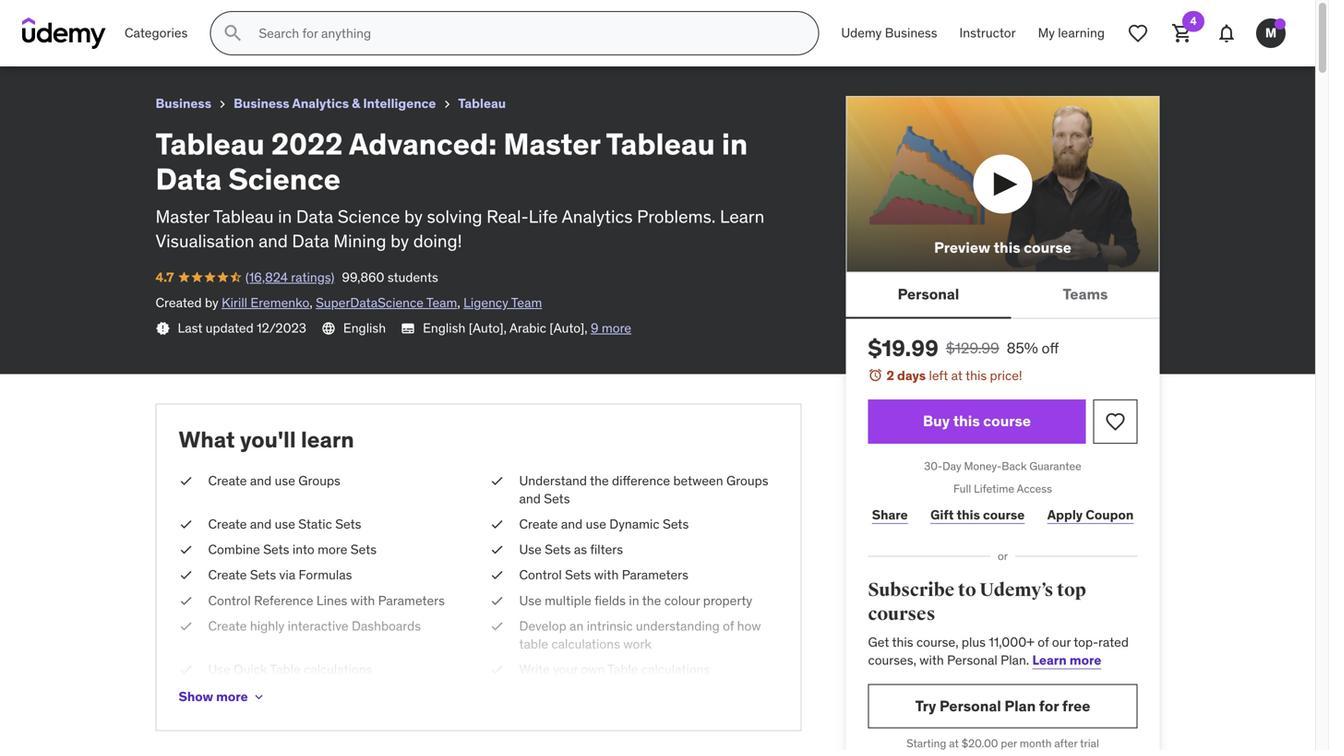 Task type: describe. For each thing, give the bounding box(es) containing it.
or
[[998, 549, 1008, 564]]

xsmall image for formulas
[[179, 567, 193, 585]]

$19.99
[[868, 335, 939, 362]]

sets right static
[[335, 516, 361, 533]]

sets left "as"
[[545, 542, 571, 558]]

money-
[[965, 459, 1002, 474]]

learn inside tableau 2022 advanced: master tableau in data science master tableau in data science by solving real-life analytics problems. learn visualisation and data mining by doing!
[[720, 206, 765, 228]]

[auto], arabic
[[469, 320, 547, 337]]

course language image
[[321, 321, 336, 336]]

understanding
[[636, 618, 720, 635]]

9 more button
[[591, 319, 632, 338]]

use for groups
[[275, 473, 295, 489]]

dynamic
[[610, 516, 660, 533]]

course for preview this course
[[1024, 238, 1072, 257]]

udemy business link
[[830, 11, 949, 55]]

eremenko
[[251, 294, 310, 311]]

advanced: for tableau 2022 advanced: master tableau in data science master tableau in data science by solving real-life analytics problems. learn visualisation and data mining by doing!
[[349, 125, 497, 162]]

what
[[179, 426, 235, 454]]

2 team from the left
[[511, 294, 542, 311]]

sets up formulas at the bottom of page
[[351, 542, 377, 558]]

0 horizontal spatial with
[[351, 593, 375, 609]]

develop an intrinsic understanding of how table calculations work
[[519, 618, 761, 653]]

m link
[[1249, 11, 1294, 55]]

this right at
[[966, 367, 987, 384]]

more down "top-"
[[1070, 653, 1102, 669]]

1 horizontal spatial 99,860
[[342, 269, 385, 286]]

an
[[570, 618, 584, 635]]

2 horizontal spatial calculations
[[642, 662, 710, 678]]

apply coupon button
[[1044, 497, 1138, 534]]

multiple
[[545, 593, 592, 609]]

2022 for tableau 2022 advanced: master tableau in data science
[[73, 8, 109, 27]]

udemy
[[842, 25, 882, 41]]

xsmall image for control reference lines with parameters
[[179, 592, 193, 610]]

superdatascience team link
[[316, 294, 457, 311]]

how
[[737, 618, 761, 635]]

you'll
[[240, 426, 296, 454]]

more inside button
[[216, 689, 248, 705]]

master for tableau 2022 advanced: master tableau in data science master tableau in data science by solving real-life analytics problems. learn visualisation and data mining by doing!
[[504, 125, 601, 162]]

left
[[929, 367, 949, 384]]

sets up create sets via formulas
[[263, 542, 289, 558]]

days
[[898, 367, 926, 384]]

sets left via
[[250, 567, 276, 584]]

personal inside button
[[898, 285, 960, 304]]

control for control sets with parameters
[[519, 567, 562, 584]]

create for create and use dynamic sets
[[519, 516, 558, 533]]

use for dynamic
[[586, 516, 607, 533]]

write your own table calculations
[[519, 662, 710, 678]]

create and use static sets
[[208, 516, 361, 533]]

rated
[[1099, 634, 1129, 651]]

instructor link
[[949, 11, 1027, 55]]

control sets with parameters
[[519, 567, 689, 584]]

11,000+
[[989, 634, 1035, 651]]

2 vertical spatial science
[[338, 206, 400, 228]]

9
[[591, 320, 599, 337]]

combine sets into more sets
[[208, 542, 377, 558]]

share
[[872, 507, 908, 524]]

my learning link
[[1027, 11, 1116, 55]]

create for create highly interactive dashboards
[[208, 618, 247, 635]]

gift this course link
[[927, 497, 1029, 534]]

courses
[[868, 603, 936, 626]]

2 vertical spatial master
[[156, 206, 209, 228]]

create for create and use groups
[[208, 473, 247, 489]]

of inside get this course, plus 11,000+ of our top-rated courses, with personal plan.
[[1038, 634, 1049, 651]]

ligency team link
[[464, 294, 542, 311]]

0 vertical spatial (16,824 ratings)
[[55, 32, 144, 49]]

apply
[[1048, 507, 1083, 524]]

preview
[[935, 238, 991, 257]]

1 vertical spatial students
[[388, 269, 438, 286]]

xsmall image for static
[[179, 516, 193, 534]]

2 vertical spatial by
[[205, 294, 219, 311]]

at
[[952, 367, 963, 384]]

science for tableau 2022 advanced: master tableau in data science master tableau in data science by solving real-life analytics problems. learn visualisation and data mining by doing!
[[228, 161, 341, 198]]

reference
[[254, 593, 314, 609]]

our
[[1053, 634, 1071, 651]]

sets right dynamic
[[663, 516, 689, 533]]

30-day money-back guarantee full lifetime access
[[925, 459, 1082, 496]]

tableau link
[[458, 92, 506, 115]]

use for use multiple fields in the colour property
[[519, 593, 542, 609]]

guarantee
[[1030, 459, 1082, 474]]

2 table from the left
[[608, 662, 639, 678]]

as
[[574, 542, 587, 558]]

science for tableau 2022 advanced: master tableau in data science
[[351, 8, 407, 27]]

0 vertical spatial by
[[404, 206, 423, 228]]

superdatascience
[[316, 294, 424, 311]]

last updated 12/2023
[[178, 320, 307, 337]]

top
[[1057, 580, 1087, 602]]

personal inside 'link'
[[940, 697, 1002, 716]]

buy this course button
[[868, 400, 1086, 444]]

price!
[[990, 367, 1023, 384]]

courses,
[[868, 653, 917, 669]]

english for english [auto], arabic [auto] , 9 more
[[423, 320, 466, 337]]

xsmall image for calculations
[[179, 661, 193, 679]]

learn more
[[1033, 653, 1102, 669]]

course for gift this course
[[983, 507, 1025, 524]]

full
[[954, 482, 972, 496]]

personal button
[[846, 273, 1012, 317]]

doing!
[[413, 230, 462, 252]]

master for tableau 2022 advanced: master tableau in data science
[[189, 8, 237, 27]]

intelligence
[[363, 95, 436, 112]]

to
[[958, 580, 977, 602]]

tableau 2022 advanced: master tableau in data science master tableau in data science by solving real-life analytics problems. learn visualisation and data mining by doing!
[[156, 125, 765, 252]]

more right 9
[[602, 320, 632, 337]]

plan.
[[1001, 653, 1030, 669]]

create sets via formulas
[[208, 567, 352, 584]]

difference
[[612, 473, 670, 489]]

english for english
[[343, 320, 386, 337]]

85%
[[1007, 339, 1039, 358]]

try personal plan for free link
[[868, 685, 1138, 729]]

buy
[[923, 412, 950, 431]]

quick
[[234, 662, 267, 678]]

business analytics & intelligence link
[[234, 92, 436, 115]]

fields
[[595, 593, 626, 609]]

create for create and use static sets
[[208, 516, 247, 533]]

intrinsic
[[587, 618, 633, 635]]

via
[[279, 567, 296, 584]]

tableau 2022 advanced: master tableau in data science
[[15, 8, 407, 27]]

control reference lines with parameters
[[208, 593, 445, 609]]

shopping cart with 4 items image
[[1172, 22, 1194, 44]]

Search for anything text field
[[255, 18, 796, 49]]

xsmall image for create highly interactive dashboards
[[179, 618, 193, 636]]

the inside understand the difference between groups and sets
[[590, 473, 609, 489]]

instructor
[[960, 25, 1016, 41]]

learn more link
[[1033, 653, 1102, 669]]

$19.99 $129.99 85% off
[[868, 335, 1059, 362]]

tab list containing personal
[[846, 273, 1160, 319]]

show more
[[179, 689, 248, 705]]

you have alerts image
[[1275, 18, 1286, 30]]

groups inside understand the difference between groups and sets
[[727, 473, 769, 489]]

personal inside get this course, plus 11,000+ of our top-rated courses, with personal plan.
[[948, 653, 998, 669]]

gift this course
[[931, 507, 1025, 524]]



Task type: locate. For each thing, give the bounding box(es) containing it.
2 horizontal spatial with
[[920, 653, 944, 669]]

problems.
[[637, 206, 716, 228]]

master up 'visualisation'
[[156, 206, 209, 228]]

this inside button
[[954, 412, 980, 431]]

table down work
[[608, 662, 639, 678]]

1 groups from the left
[[299, 473, 341, 489]]

learn
[[301, 426, 354, 454]]

2 vertical spatial personal
[[940, 697, 1002, 716]]

and for create and use dynamic sets
[[561, 516, 583, 533]]

and inside understand the difference between groups and sets
[[519, 491, 541, 507]]

work
[[624, 636, 652, 653]]

calculations
[[552, 636, 621, 653], [304, 662, 373, 678], [642, 662, 710, 678]]

1 horizontal spatial wishlist image
[[1127, 22, 1150, 44]]

0 horizontal spatial groups
[[299, 473, 341, 489]]

1 vertical spatial 2022
[[271, 125, 343, 162]]

kirill eremenko link
[[222, 294, 310, 311]]

of left how
[[723, 618, 734, 635]]

into
[[293, 542, 315, 558]]

by up doing!
[[404, 206, 423, 228]]

0 horizontal spatial team
[[426, 294, 457, 311]]

course,
[[917, 634, 959, 651]]

and up eremenko
[[259, 230, 288, 252]]

by
[[404, 206, 423, 228], [391, 230, 409, 252], [205, 294, 219, 311]]

property
[[703, 593, 753, 609]]

course inside buy this course button
[[984, 412, 1031, 431]]

highly
[[250, 618, 285, 635]]

write
[[519, 662, 550, 678]]

1 vertical spatial use
[[519, 593, 542, 609]]

students down the tableau 2022 advanced: master tableau in data science
[[197, 32, 248, 49]]

master right categories
[[189, 8, 237, 27]]

business for business analytics & intelligence
[[234, 95, 290, 112]]

1 vertical spatial parameters
[[378, 593, 445, 609]]

this for buy
[[954, 412, 980, 431]]

data
[[314, 8, 347, 27], [156, 161, 222, 198], [296, 206, 334, 228], [292, 230, 329, 252]]

gift
[[931, 507, 954, 524]]

2 groups from the left
[[727, 473, 769, 489]]

tab list
[[846, 273, 1160, 319]]

use up show more button
[[208, 662, 231, 678]]

xsmall image for create and use groups
[[179, 472, 193, 490]]

own
[[581, 662, 605, 678]]

create down "combine"
[[208, 567, 247, 584]]

subscribe to udemy's top courses
[[868, 580, 1087, 626]]

create and use groups
[[208, 473, 341, 489]]

2022 left categories
[[73, 8, 109, 27]]

and inside tableau 2022 advanced: master tableau in data science master tableau in data science by solving real-life analytics problems. learn visualisation and data mining by doing!
[[259, 230, 288, 252]]

english right the closed captions image
[[423, 320, 466, 337]]

0 horizontal spatial 4.7
[[15, 32, 33, 49]]

0 horizontal spatial table
[[270, 662, 301, 678]]

1 horizontal spatial table
[[608, 662, 639, 678]]

1 horizontal spatial ,
[[457, 294, 461, 311]]

and for create and use groups
[[250, 473, 272, 489]]

1 horizontal spatial control
[[519, 567, 562, 584]]

1 vertical spatial control
[[208, 593, 251, 609]]

0 vertical spatial ratings)
[[100, 32, 144, 49]]

wishlist image
[[1127, 22, 1150, 44], [1105, 411, 1127, 433]]

xsmall image inside show more button
[[252, 690, 267, 705]]

preview this course
[[935, 238, 1072, 257]]

english down superdatascience
[[343, 320, 386, 337]]

0 vertical spatial control
[[519, 567, 562, 584]]

this for gift
[[957, 507, 981, 524]]

1 horizontal spatial 4.7
[[156, 269, 174, 286]]

0 vertical spatial (16,824
[[55, 32, 97, 49]]

closed captions image
[[401, 321, 416, 336]]

create and use dynamic sets
[[519, 516, 689, 533]]

2
[[887, 367, 895, 384]]

use up combine sets into more sets
[[275, 516, 295, 533]]

0 vertical spatial personal
[[898, 285, 960, 304]]

99,860 students down the tableau 2022 advanced: master tableau in data science
[[151, 32, 248, 49]]

m
[[1266, 25, 1277, 41]]

0 horizontal spatial advanced:
[[112, 8, 185, 27]]

0 horizontal spatial of
[[723, 618, 734, 635]]

0 horizontal spatial 2022
[[73, 8, 109, 27]]

between
[[674, 473, 724, 489]]

create down what
[[208, 473, 247, 489]]

control for control reference lines with parameters
[[208, 593, 251, 609]]

&
[[352, 95, 360, 112]]

this for get
[[892, 634, 914, 651]]

1 english from the left
[[343, 320, 386, 337]]

1 horizontal spatial calculations
[[552, 636, 621, 653]]

udemy image
[[22, 18, 106, 49]]

0 vertical spatial 99,860
[[151, 32, 194, 49]]

this right preview
[[994, 238, 1021, 257]]

try
[[916, 697, 937, 716]]

ligency
[[464, 294, 509, 311]]

(16,824 up the kirill eremenko link
[[245, 269, 288, 286]]

understand the difference between groups and sets
[[519, 473, 769, 507]]

calculations inside develop an intrinsic understanding of how table calculations work
[[552, 636, 621, 653]]

1 vertical spatial science
[[228, 161, 341, 198]]

advanced: inside tableau 2022 advanced: master tableau in data science master tableau in data science by solving real-life analytics problems. learn visualisation and data mining by doing!
[[349, 125, 497, 162]]

business right udemy
[[885, 25, 938, 41]]

the left difference
[[590, 473, 609, 489]]

1 horizontal spatial analytics
[[562, 206, 633, 228]]

0 vertical spatial with
[[595, 567, 619, 584]]

course up teams
[[1024, 238, 1072, 257]]

create for create sets via formulas
[[208, 567, 247, 584]]

1 vertical spatial 4.7
[[156, 269, 174, 286]]

by left kirill
[[205, 294, 219, 311]]

1 horizontal spatial of
[[1038, 634, 1049, 651]]

0 vertical spatial 2022
[[73, 8, 109, 27]]

interactive
[[288, 618, 349, 635]]

personal down plus
[[948, 653, 998, 669]]

team left ligency
[[426, 294, 457, 311]]

2022
[[73, 8, 109, 27], [271, 125, 343, 162]]

coupon
[[1086, 507, 1134, 524]]

created by kirill eremenko , superdatascience team , ligency team
[[156, 294, 542, 311]]

sets down "as"
[[565, 567, 591, 584]]

with inside get this course, plus 11,000+ of our top-rated courses, with personal plan.
[[920, 653, 944, 669]]

0 horizontal spatial control
[[208, 593, 251, 609]]

0 vertical spatial parameters
[[622, 567, 689, 584]]

with
[[595, 567, 619, 584], [351, 593, 375, 609], [920, 653, 944, 669]]

0 horizontal spatial (16,824 ratings)
[[55, 32, 144, 49]]

with down filters
[[595, 567, 619, 584]]

use for use quick table calculations
[[208, 662, 231, 678]]

1 vertical spatial 99,860
[[342, 269, 385, 286]]

of left our
[[1038, 634, 1049, 651]]

use multiple fields in the colour property
[[519, 593, 753, 609]]

with down course,
[[920, 653, 944, 669]]

plan
[[1005, 697, 1036, 716]]

this inside button
[[994, 238, 1021, 257]]

science up mining
[[338, 206, 400, 228]]

0 vertical spatial course
[[1024, 238, 1072, 257]]

in
[[298, 8, 311, 27], [722, 125, 748, 162], [278, 206, 292, 228], [629, 593, 640, 609]]

2022 inside tableau 2022 advanced: master tableau in data science master tableau in data science by solving real-life analytics problems. learn visualisation and data mining by doing!
[[271, 125, 343, 162]]

more down quick
[[216, 689, 248, 705]]

alarm image
[[868, 368, 883, 383]]

udemy's
[[980, 580, 1054, 602]]

99,860 students up superdatascience team link
[[342, 269, 438, 286]]

1 horizontal spatial english
[[423, 320, 466, 337]]

0 vertical spatial 99,860 students
[[151, 32, 248, 49]]

my
[[1038, 25, 1055, 41]]

calculations down an
[[552, 636, 621, 653]]

$129.99
[[946, 339, 1000, 358]]

learn right problems.
[[720, 206, 765, 228]]

use for static
[[275, 516, 295, 533]]

mining
[[334, 230, 387, 252]]

control up the multiple
[[519, 567, 562, 584]]

0 vertical spatial students
[[197, 32, 248, 49]]

filters
[[590, 542, 623, 558]]

(16,824
[[55, 32, 97, 49], [245, 269, 288, 286]]

0 horizontal spatial (16,824
[[55, 32, 97, 49]]

with right lines
[[351, 593, 375, 609]]

1 vertical spatial 99,860 students
[[342, 269, 438, 286]]

by left doing!
[[391, 230, 409, 252]]

2 horizontal spatial ,
[[585, 320, 588, 337]]

advanced: down intelligence
[[349, 125, 497, 162]]

1 horizontal spatial ratings)
[[291, 269, 335, 286]]

use up develop
[[519, 593, 542, 609]]

[auto]
[[550, 320, 585, 337]]

1 horizontal spatial the
[[642, 593, 661, 609]]

analytics inside tableau 2022 advanced: master tableau in data science master tableau in data science by solving real-life analytics problems. learn visualisation and data mining by doing!
[[562, 206, 633, 228]]

1 horizontal spatial 2022
[[271, 125, 343, 162]]

course inside preview this course button
[[1024, 238, 1072, 257]]

this up courses,
[[892, 634, 914, 651]]

1 vertical spatial (16,824
[[245, 269, 288, 286]]

0 vertical spatial 4.7
[[15, 32, 33, 49]]

xsmall image for in
[[490, 592, 505, 610]]

use left "as"
[[519, 542, 542, 558]]

business
[[885, 25, 938, 41], [156, 95, 212, 112], [234, 95, 290, 112]]

0 horizontal spatial students
[[197, 32, 248, 49]]

1 horizontal spatial with
[[595, 567, 619, 584]]

4
[[1191, 14, 1197, 28]]

tableau
[[15, 8, 69, 27], [240, 8, 295, 27], [458, 95, 506, 112], [156, 125, 265, 162], [606, 125, 715, 162], [213, 206, 274, 228]]

xsmall image for dynamic
[[490, 516, 505, 534]]

analytics right the life
[[562, 206, 633, 228]]

1 vertical spatial analytics
[[562, 206, 633, 228]]

lines
[[317, 593, 348, 609]]

2 vertical spatial with
[[920, 653, 944, 669]]

kirill
[[222, 294, 248, 311]]

english
[[343, 320, 386, 337], [423, 320, 466, 337]]

and for create and use static sets
[[250, 516, 272, 533]]

my learning
[[1038, 25, 1105, 41]]

1 horizontal spatial advanced:
[[349, 125, 497, 162]]

business down the categories dropdown button
[[156, 95, 212, 112]]

parameters up dashboards
[[378, 593, 445, 609]]

use up the create and use static sets on the bottom of the page
[[275, 473, 295, 489]]

0 vertical spatial science
[[351, 8, 407, 27]]

categories
[[125, 25, 188, 41]]

0 vertical spatial learn
[[720, 206, 765, 228]]

1 vertical spatial by
[[391, 230, 409, 252]]

0 horizontal spatial learn
[[720, 206, 765, 228]]

xsmall image for between
[[490, 472, 505, 490]]

this inside get this course, plus 11,000+ of our top-rated courses, with personal plan.
[[892, 634, 914, 651]]

analytics left the &
[[292, 95, 349, 112]]

1 vertical spatial personal
[[948, 653, 998, 669]]

1 vertical spatial wishlist image
[[1105, 411, 1127, 433]]

1 horizontal spatial 99,860 students
[[342, 269, 438, 286]]

1 vertical spatial the
[[642, 593, 661, 609]]

business for business link
[[156, 95, 212, 112]]

this right gift
[[957, 507, 981, 524]]

this
[[994, 238, 1021, 257], [966, 367, 987, 384], [954, 412, 980, 431], [957, 507, 981, 524], [892, 634, 914, 651]]

course up back at bottom right
[[984, 412, 1031, 431]]

submit search image
[[222, 22, 244, 44]]

understand
[[519, 473, 587, 489]]

create left the highly
[[208, 618, 247, 635]]

groups right between
[[727, 473, 769, 489]]

more
[[602, 320, 632, 337], [318, 542, 348, 558], [1070, 653, 1102, 669], [216, 689, 248, 705]]

2 english from the left
[[423, 320, 466, 337]]

1 vertical spatial master
[[504, 125, 601, 162]]

xsmall image for use sets as filters
[[490, 541, 505, 559]]

1 vertical spatial learn
[[1033, 653, 1067, 669]]

ratings) down the tableau 2022 advanced: master tableau in data science
[[100, 32, 144, 49]]

and down what you'll learn
[[250, 473, 272, 489]]

of inside develop an intrinsic understanding of how table calculations work
[[723, 618, 734, 635]]

xsmall image for combine sets into more sets
[[179, 541, 193, 559]]

categories button
[[114, 11, 199, 55]]

team up english [auto], arabic [auto] , 9 more
[[511, 294, 542, 311]]

2022 down business analytics & intelligence link
[[271, 125, 343, 162]]

create highly interactive dashboards
[[208, 618, 421, 635]]

sets inside understand the difference between groups and sets
[[544, 491, 570, 507]]

this for preview
[[994, 238, 1021, 257]]

business down submit search 'icon'
[[234, 95, 290, 112]]

1 horizontal spatial (16,824
[[245, 269, 288, 286]]

use for use sets as filters
[[519, 542, 542, 558]]

course down lifetime
[[983, 507, 1025, 524]]

combine
[[208, 542, 260, 558]]

0 horizontal spatial calculations
[[304, 662, 373, 678]]

created
[[156, 294, 202, 311]]

create up 'use sets as filters'
[[519, 516, 558, 533]]

0 vertical spatial wishlist image
[[1127, 22, 1150, 44]]

ratings) up eremenko
[[291, 269, 335, 286]]

1 table from the left
[[270, 662, 301, 678]]

create up "combine"
[[208, 516, 247, 533]]

2 horizontal spatial business
[[885, 25, 938, 41]]

99,860
[[151, 32, 194, 49], [342, 269, 385, 286]]

2 vertical spatial use
[[208, 662, 231, 678]]

1 vertical spatial (16,824 ratings)
[[245, 269, 335, 286]]

0 vertical spatial master
[[189, 8, 237, 27]]

preview this course button
[[846, 96, 1160, 273]]

1 horizontal spatial students
[[388, 269, 438, 286]]

and down understand
[[519, 491, 541, 507]]

master up the life
[[504, 125, 601, 162]]

parameters up use multiple fields in the colour property
[[622, 567, 689, 584]]

personal right try
[[940, 697, 1002, 716]]

0 horizontal spatial ratings)
[[100, 32, 144, 49]]

xsmall image for understanding
[[490, 618, 505, 636]]

0 horizontal spatial english
[[343, 320, 386, 337]]

0 horizontal spatial wishlist image
[[1105, 411, 1127, 433]]

(16,824 left the categories dropdown button
[[55, 32, 97, 49]]

1 vertical spatial course
[[984, 412, 1031, 431]]

99,860 up superdatascience
[[342, 269, 385, 286]]

1 horizontal spatial team
[[511, 294, 542, 311]]

1 horizontal spatial parameters
[[622, 567, 689, 584]]

control up the highly
[[208, 593, 251, 609]]

and up "combine"
[[250, 516, 272, 533]]

and up 'use sets as filters'
[[561, 516, 583, 533]]

groups down learn
[[299, 473, 341, 489]]

notifications image
[[1216, 22, 1238, 44]]

0 vertical spatial the
[[590, 473, 609, 489]]

99,860 down the tableau 2022 advanced: master tableau in data science
[[151, 32, 194, 49]]

calculations down interactive on the left bottom of page
[[304, 662, 373, 678]]

xsmall image for table
[[490, 661, 505, 679]]

xsmall image for parameters
[[490, 567, 505, 585]]

0 horizontal spatial analytics
[[292, 95, 349, 112]]

off
[[1042, 339, 1059, 358]]

0 horizontal spatial ,
[[310, 294, 313, 311]]

course for buy this course
[[984, 412, 1031, 431]]

access
[[1017, 482, 1053, 496]]

advanced: right udemy image
[[112, 8, 185, 27]]

table right quick
[[270, 662, 301, 678]]

calculations down understanding
[[642, 662, 710, 678]]

1 horizontal spatial (16,824 ratings)
[[245, 269, 335, 286]]

xsmall image
[[215, 97, 230, 112], [179, 472, 193, 490], [179, 541, 193, 559], [490, 541, 505, 559], [179, 592, 193, 610], [179, 618, 193, 636]]

0 horizontal spatial the
[[590, 473, 609, 489]]

0 horizontal spatial 99,860
[[151, 32, 194, 49]]

personal down preview
[[898, 285, 960, 304]]

try personal plan for free
[[916, 697, 1091, 716]]

teams
[[1063, 285, 1109, 304]]

students up superdatascience team link
[[388, 269, 438, 286]]

xsmall image
[[440, 97, 455, 112], [156, 321, 170, 336], [490, 472, 505, 490], [179, 516, 193, 534], [490, 516, 505, 534], [179, 567, 193, 585], [490, 567, 505, 585], [490, 592, 505, 610], [490, 618, 505, 636], [179, 661, 193, 679], [490, 661, 505, 679], [252, 690, 267, 705]]

learn down our
[[1033, 653, 1067, 669]]

master
[[189, 8, 237, 27], [504, 125, 601, 162], [156, 206, 209, 228]]

colour
[[665, 593, 700, 609]]

science down business analytics & intelligence link
[[228, 161, 341, 198]]

science up intelligence
[[351, 8, 407, 27]]

the left colour in the bottom of the page
[[642, 593, 661, 609]]

use up filters
[[586, 516, 607, 533]]

sets down understand
[[544, 491, 570, 507]]

solving
[[427, 206, 483, 228]]

advanced: for tableau 2022 advanced: master tableau in data science
[[112, 8, 185, 27]]

get this course, plus 11,000+ of our top-rated courses, with personal plan.
[[868, 634, 1129, 669]]

2 days left at this price!
[[887, 367, 1023, 384]]

1 horizontal spatial business
[[234, 95, 290, 112]]

0 horizontal spatial parameters
[[378, 593, 445, 609]]

2022 for tableau 2022 advanced: master tableau in data science master tableau in data science by solving real-life analytics problems. learn visualisation and data mining by doing!
[[271, 125, 343, 162]]

plus
[[962, 634, 986, 651]]

control
[[519, 567, 562, 584], [208, 593, 251, 609]]

0 vertical spatial use
[[519, 542, 542, 558]]

(16,824 ratings)
[[55, 32, 144, 49], [245, 269, 335, 286]]

back
[[1002, 459, 1027, 474]]

more up formulas at the bottom of page
[[318, 542, 348, 558]]

1 vertical spatial advanced:
[[349, 125, 497, 162]]

1 vertical spatial ratings)
[[291, 269, 335, 286]]

visualisation
[[156, 230, 254, 252]]

top-
[[1074, 634, 1099, 651]]

1 team from the left
[[426, 294, 457, 311]]

1 horizontal spatial groups
[[727, 473, 769, 489]]

use quick table calculations
[[208, 662, 373, 678]]

0 horizontal spatial business
[[156, 95, 212, 112]]

0 horizontal spatial 99,860 students
[[151, 32, 248, 49]]

1 vertical spatial with
[[351, 593, 375, 609]]

this right the buy
[[954, 412, 980, 431]]

0 vertical spatial analytics
[[292, 95, 349, 112]]

course inside 'gift this course' link
[[983, 507, 1025, 524]]

1 horizontal spatial learn
[[1033, 653, 1067, 669]]

0 vertical spatial advanced:
[[112, 8, 185, 27]]

business analytics & intelligence
[[234, 95, 436, 112]]

use
[[275, 473, 295, 489], [275, 516, 295, 533], [586, 516, 607, 533]]



Task type: vqa. For each thing, say whether or not it's contained in the screenshot.
AJAX inside AJAX JSON JavaScript Dynamic and Interactive Web Content
no



